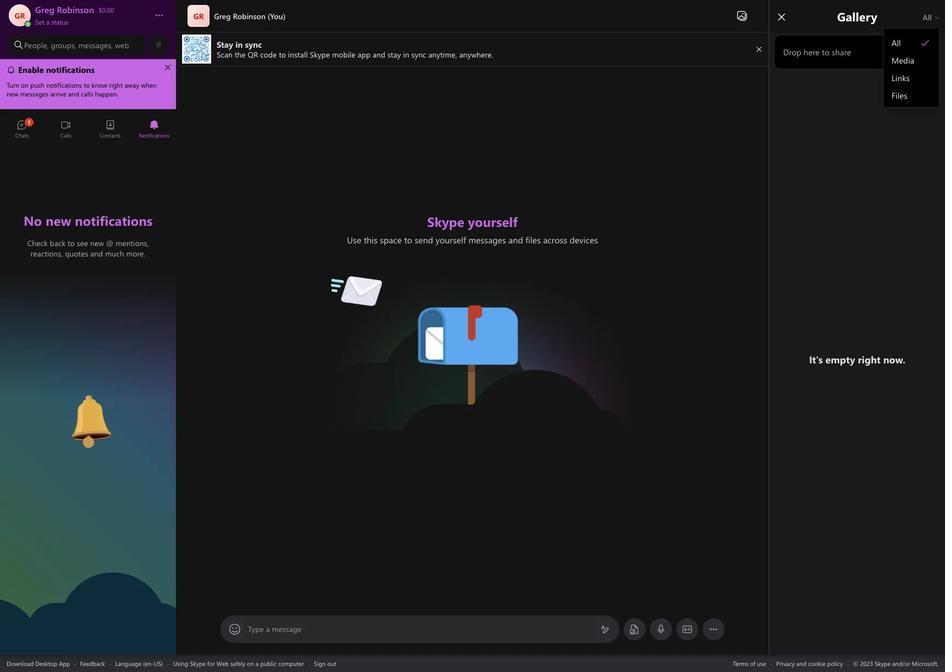 Task type: vqa. For each thing, say whether or not it's contained in the screenshot.
messages,
yes



Task type: describe. For each thing, give the bounding box(es) containing it.
terms of use
[[733, 660, 766, 668]]

(en-
[[143, 660, 154, 668]]

2 vertical spatial a
[[256, 660, 259, 668]]

type
[[248, 624, 264, 635]]

privacy
[[776, 660, 795, 668]]

skype
[[190, 660, 206, 668]]

policy
[[827, 660, 843, 668]]

type a message
[[248, 624, 301, 635]]

of
[[750, 660, 755, 668]]

people,
[[24, 40, 49, 50]]

public
[[260, 660, 277, 668]]

language (en-us)
[[115, 660, 163, 668]]

set a status
[[35, 18, 68, 26]]

download desktop app link
[[7, 660, 70, 668]]

using skype for web safely on a public computer
[[173, 660, 304, 668]]

status
[[51, 18, 68, 26]]

people, groups, messages, web button
[[9, 35, 145, 55]]

on
[[247, 660, 254, 668]]

message
[[272, 624, 301, 635]]

for
[[207, 660, 215, 668]]

and
[[796, 660, 806, 668]]

a for message
[[266, 624, 270, 635]]

cookie
[[808, 660, 826, 668]]

us)
[[154, 660, 163, 668]]

using skype for web safely on a public computer link
[[173, 660, 304, 668]]

language
[[115, 660, 141, 668]]

computer
[[278, 660, 304, 668]]

a for status
[[46, 18, 49, 26]]

Type a message text field
[[248, 624, 592, 636]]

people, groups, messages, web
[[24, 40, 129, 50]]

using
[[173, 660, 188, 668]]

desktop
[[35, 660, 57, 668]]



Task type: locate. For each thing, give the bounding box(es) containing it.
web
[[216, 660, 229, 668]]

0 vertical spatial a
[[46, 18, 49, 26]]

app
[[59, 660, 70, 668]]

download desktop app
[[7, 660, 70, 668]]

a right the 'type'
[[266, 624, 270, 635]]

a right on in the bottom of the page
[[256, 660, 259, 668]]

1 vertical spatial a
[[266, 624, 270, 635]]

a right set
[[46, 18, 49, 26]]

feedback
[[80, 660, 105, 668]]

1 horizontal spatial a
[[256, 660, 259, 668]]

privacy and cookie policy link
[[776, 660, 843, 668]]

bell
[[55, 391, 69, 402]]

set a status button
[[35, 15, 144, 26]]

2 horizontal spatial a
[[266, 624, 270, 635]]

terms of use link
[[733, 660, 766, 668]]

language (en-us) link
[[115, 660, 163, 668]]

a
[[46, 18, 49, 26], [266, 624, 270, 635], [256, 660, 259, 668]]

use
[[757, 660, 766, 668]]

terms
[[733, 660, 748, 668]]

web
[[115, 40, 129, 50]]

safely
[[230, 660, 245, 668]]

tab list
[[0, 115, 176, 145]]

menu
[[884, 31, 939, 107]]

groups,
[[51, 40, 76, 50]]

messages,
[[78, 40, 113, 50]]

download
[[7, 660, 34, 668]]

set
[[35, 18, 44, 26]]

sign out link
[[314, 660, 336, 668]]

feedback link
[[80, 660, 105, 668]]

privacy and cookie policy
[[776, 660, 843, 668]]

out
[[327, 660, 336, 668]]

sign
[[314, 660, 326, 668]]

a inside set a status button
[[46, 18, 49, 26]]

sign out
[[314, 660, 336, 668]]

0 horizontal spatial a
[[46, 18, 49, 26]]



